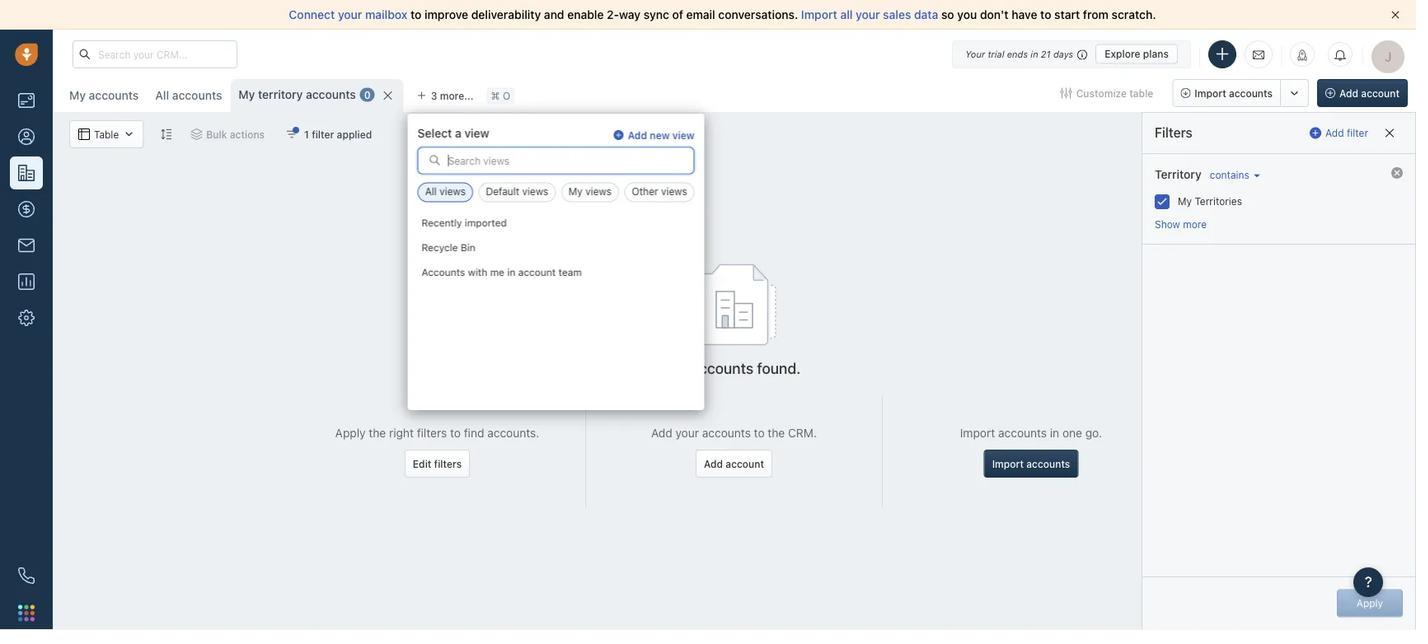 Task type: locate. For each thing, give the bounding box(es) containing it.
all
[[155, 89, 169, 102], [425, 186, 437, 197]]

0 vertical spatial all
[[155, 89, 169, 102]]

add account button down the 'add your accounts to the crm.'
[[696, 450, 772, 478]]

add
[[1340, 87, 1359, 99], [1326, 127, 1344, 139], [628, 130, 647, 141], [651, 426, 672, 440], [704, 458, 723, 470]]

1 horizontal spatial in
[[1031, 49, 1038, 59]]

your
[[338, 8, 362, 21], [856, 8, 880, 21], [676, 426, 699, 440]]

import accounts down import accounts in one go.
[[992, 458, 1070, 470]]

1 horizontal spatial import accounts button
[[1173, 79, 1281, 107]]

my left the territory
[[239, 88, 255, 101]]

ends
[[1007, 49, 1028, 59]]

0 horizontal spatial add account button
[[696, 450, 772, 478]]

2 vertical spatial in
[[1050, 426, 1060, 440]]

1 horizontal spatial import accounts
[[1195, 87, 1273, 99]]

0 horizontal spatial filter
[[312, 129, 334, 140]]

deliverability
[[471, 8, 541, 21]]

container_wx8msf4aqz5i3rn1 image
[[78, 129, 90, 140]]

container_wx8msf4aqz5i3rn1 image inside customize table button
[[1061, 87, 1072, 99]]

bulk actions button
[[180, 120, 275, 148]]

one
[[1063, 426, 1082, 440]]

my territory accounts 0
[[239, 88, 371, 101]]

0 horizontal spatial in
[[507, 267, 516, 278]]

0 horizontal spatial import accounts button
[[984, 450, 1079, 478]]

filter inside button
[[312, 129, 334, 140]]

the left crm.
[[768, 426, 785, 440]]

container_wx8msf4aqz5i3rn1 image inside table popup button
[[123, 129, 135, 140]]

contains
[[1210, 169, 1250, 180]]

container_wx8msf4aqz5i3rn1 image left customize
[[1061, 87, 1072, 99]]

in left the 21
[[1031, 49, 1038, 59]]

1 vertical spatial in
[[507, 267, 516, 278]]

account up add filter
[[1361, 87, 1400, 99]]

views inside default views button
[[522, 186, 548, 197]]

0 horizontal spatial import accounts
[[992, 458, 1070, 470]]

my up container_wx8msf4aqz5i3rn1 icon
[[69, 89, 86, 102]]

views right the other
[[661, 186, 687, 197]]

sales
[[883, 8, 911, 21]]

1 filter applied button
[[275, 120, 383, 148]]

1 horizontal spatial view
[[672, 130, 695, 141]]

all views
[[425, 186, 466, 197]]

territory
[[1155, 168, 1202, 181]]

import accounts in one go.
[[960, 426, 1102, 440]]

your down no
[[676, 426, 699, 440]]

import accounts button down email image
[[1173, 79, 1281, 107]]

the left right
[[369, 426, 386, 440]]

default views
[[486, 186, 548, 197]]

add account up add filter
[[1340, 87, 1400, 99]]

trial
[[988, 49, 1005, 59]]

explore
[[1105, 48, 1141, 60]]

data
[[914, 8, 938, 21]]

filter
[[1347, 127, 1368, 139], [312, 129, 334, 140]]

your for add your accounts to the crm.
[[676, 426, 699, 440]]

account left team
[[518, 267, 556, 278]]

bulk actions
[[206, 129, 265, 140]]

add account button
[[1317, 79, 1408, 107], [696, 450, 772, 478]]

accounts down email image
[[1229, 87, 1273, 99]]

new
[[650, 130, 670, 141]]

1 views from the left
[[440, 186, 466, 197]]

3 more...
[[431, 90, 474, 101]]

4 views from the left
[[661, 186, 687, 197]]

views inside other views button
[[661, 186, 687, 197]]

1 horizontal spatial account
[[726, 458, 764, 470]]

your left mailbox
[[338, 8, 362, 21]]

all inside button
[[425, 186, 437, 197]]

plans
[[1143, 48, 1169, 60]]

⌘ o
[[491, 90, 511, 101]]

applied
[[337, 129, 372, 140]]

go.
[[1086, 426, 1102, 440]]

21
[[1041, 49, 1051, 59]]

account
[[1361, 87, 1400, 99], [518, 267, 556, 278], [726, 458, 764, 470]]

add your accounts to the crm.
[[651, 426, 817, 440]]

container_wx8msf4aqz5i3rn1 image for bulk actions button
[[191, 129, 202, 140]]

my for my views
[[569, 186, 583, 197]]

import accounts down email image
[[1195, 87, 1273, 99]]

3 views from the left
[[586, 186, 612, 197]]

2 horizontal spatial your
[[856, 8, 880, 21]]

filters
[[1155, 125, 1193, 141]]

container_wx8msf4aqz5i3rn1 image left the 1
[[286, 129, 298, 140]]

views for my views
[[586, 186, 612, 197]]

my for my territory accounts 0
[[239, 88, 255, 101]]

0 vertical spatial add account
[[1340, 87, 1400, 99]]

view right "new" in the top of the page
[[672, 130, 695, 141]]

all
[[840, 8, 853, 21]]

1 horizontal spatial add account
[[1340, 87, 1400, 99]]

add account
[[1340, 87, 1400, 99], [704, 458, 764, 470]]

container_wx8msf4aqz5i3rn1 image right table on the top left
[[123, 129, 135, 140]]

1 vertical spatial all
[[425, 186, 437, 197]]

in for account
[[507, 267, 516, 278]]

add filter link
[[1310, 120, 1368, 146]]

my inside my views button
[[569, 186, 583, 197]]

account down the 'add your accounts to the crm.'
[[726, 458, 764, 470]]

1 horizontal spatial all
[[425, 186, 437, 197]]

found.
[[757, 360, 801, 377]]

add account button up add filter
[[1317, 79, 1408, 107]]

no accounts found.
[[668, 360, 801, 377]]

to left find
[[450, 426, 461, 440]]

3
[[431, 90, 437, 101]]

actions
[[230, 129, 265, 140]]

of
[[672, 8, 683, 21]]

all accounts button
[[147, 79, 230, 112], [155, 89, 222, 102]]

add account down the 'add your accounts to the crm.'
[[704, 458, 764, 470]]

close image
[[1392, 11, 1400, 19]]

edit filters button
[[405, 450, 470, 478]]

1 vertical spatial import accounts
[[992, 458, 1070, 470]]

all down the search image
[[425, 186, 437, 197]]

my up show more
[[1178, 196, 1192, 207]]

in right me
[[507, 267, 516, 278]]

1 horizontal spatial add account button
[[1317, 79, 1408, 107]]

view right a
[[465, 126, 489, 140]]

import accounts button
[[1173, 79, 1281, 107], [984, 450, 1079, 478]]

1 vertical spatial filters
[[434, 458, 462, 470]]

all up the style_myh0__igzzd8unmi image
[[155, 89, 169, 102]]

container_wx8msf4aqz5i3rn1 image for 1 filter applied button on the left of page
[[286, 129, 298, 140]]

views left the other
[[586, 186, 612, 197]]

container_wx8msf4aqz5i3rn1 image inside bulk actions button
[[191, 129, 202, 140]]

territory
[[258, 88, 303, 101]]

import accounts inside group
[[1195, 87, 1273, 99]]

accounts inside group
[[1229, 87, 1273, 99]]

0 vertical spatial import accounts
[[1195, 87, 1273, 99]]

bin
[[461, 242, 476, 253]]

0 horizontal spatial all
[[155, 89, 169, 102]]

2 horizontal spatial in
[[1050, 426, 1060, 440]]

filters inside button
[[434, 458, 462, 470]]

filters right edit
[[434, 458, 462, 470]]

0 vertical spatial in
[[1031, 49, 1038, 59]]

show
[[1155, 219, 1180, 230]]

2 horizontal spatial account
[[1361, 87, 1400, 99]]

views
[[440, 186, 466, 197], [522, 186, 548, 197], [586, 186, 612, 197], [661, 186, 687, 197]]

add new view
[[628, 130, 695, 141]]

import accounts button down import accounts in one go.
[[984, 450, 1079, 478]]

customize
[[1076, 87, 1127, 99]]

views inside my views button
[[586, 186, 612, 197]]

accounts up table on the top left
[[89, 89, 139, 102]]

your right all
[[856, 8, 880, 21]]

my down search views search field
[[569, 186, 583, 197]]

1 the from the left
[[369, 426, 386, 440]]

accounts down import accounts in one go.
[[1027, 458, 1070, 470]]

filters right right
[[417, 426, 447, 440]]

in left one
[[1050, 426, 1060, 440]]

to
[[411, 8, 422, 21], [1040, 8, 1052, 21], [450, 426, 461, 440], [754, 426, 765, 440]]

0
[[364, 89, 371, 101]]

the
[[369, 426, 386, 440], [768, 426, 785, 440]]

1 horizontal spatial your
[[676, 426, 699, 440]]

container_wx8msf4aqz5i3rn1 image left bulk
[[191, 129, 202, 140]]

all accounts
[[155, 89, 222, 102]]

views right the default
[[522, 186, 548, 197]]

connect your mailbox link
[[289, 8, 411, 21]]

views up recently
[[440, 186, 466, 197]]

view
[[465, 126, 489, 140], [672, 130, 695, 141]]

1 vertical spatial add account
[[704, 458, 764, 470]]

import accounts
[[1195, 87, 1273, 99], [992, 458, 1070, 470]]

so
[[941, 8, 954, 21]]

2 views from the left
[[522, 186, 548, 197]]

in
[[1031, 49, 1038, 59], [507, 267, 516, 278], [1050, 426, 1060, 440]]

0 horizontal spatial view
[[465, 126, 489, 140]]

show more link
[[1155, 219, 1207, 230]]

accounts
[[1229, 87, 1273, 99], [306, 88, 356, 101], [89, 89, 139, 102], [172, 89, 222, 102], [691, 360, 754, 377], [702, 426, 751, 440], [998, 426, 1047, 440], [1027, 458, 1070, 470]]

import accounts group
[[1173, 79, 1309, 107]]

1 horizontal spatial the
[[768, 426, 785, 440]]

my
[[239, 88, 255, 101], [69, 89, 86, 102], [569, 186, 583, 197], [1178, 196, 1192, 207]]

accounts down no accounts found.
[[702, 426, 751, 440]]

1 filter applied
[[304, 129, 372, 140]]

2 vertical spatial account
[[726, 458, 764, 470]]

0 horizontal spatial the
[[369, 426, 386, 440]]

0 horizontal spatial your
[[338, 8, 362, 21]]

1 horizontal spatial filter
[[1347, 127, 1368, 139]]

explore plans
[[1105, 48, 1169, 60]]

container_wx8msf4aqz5i3rn1 image inside 1 filter applied button
[[286, 129, 298, 140]]

views inside all views button
[[440, 186, 466, 197]]

1 vertical spatial account
[[518, 267, 556, 278]]

0 vertical spatial add account button
[[1317, 79, 1408, 107]]

container_wx8msf4aqz5i3rn1 image
[[1061, 87, 1072, 99], [123, 129, 135, 140], [191, 129, 202, 140], [286, 129, 298, 140]]

import
[[801, 8, 837, 21], [1195, 87, 1226, 99], [960, 426, 995, 440], [992, 458, 1024, 470]]

accounts.
[[487, 426, 539, 440]]

don't
[[980, 8, 1009, 21]]



Task type: vqa. For each thing, say whether or not it's contained in the screenshot.
2nd "the" from left
yes



Task type: describe. For each thing, give the bounding box(es) containing it.
contains button
[[1206, 168, 1261, 182]]

accounts
[[422, 267, 465, 278]]

edit filters
[[413, 458, 462, 470]]

my accounts
[[69, 89, 139, 102]]

find
[[464, 426, 484, 440]]

accounts with me in account team
[[422, 267, 582, 278]]

more
[[1183, 219, 1207, 230]]

1 vertical spatial add account button
[[696, 450, 772, 478]]

to right mailbox
[[411, 8, 422, 21]]

filter for 1
[[312, 129, 334, 140]]

recycle bin
[[422, 242, 476, 253]]

2-
[[607, 8, 619, 21]]

improve
[[425, 8, 468, 21]]

phone image
[[18, 568, 35, 584]]

other views
[[632, 186, 687, 197]]

my for my territories
[[1178, 196, 1192, 207]]

phone element
[[10, 560, 43, 593]]

recently imported
[[422, 217, 507, 229]]

more...
[[440, 90, 474, 101]]

your trial ends in 21 days
[[965, 49, 1074, 59]]

all for all views
[[425, 186, 437, 197]]

my views
[[569, 186, 612, 197]]

recycle
[[422, 242, 458, 253]]

accounts up bulk
[[172, 89, 222, 102]]

freshworks switcher image
[[18, 605, 35, 622]]

customize table
[[1076, 87, 1154, 99]]

filter for add
[[1347, 127, 1368, 139]]

views for default views
[[522, 186, 548, 197]]

select a view
[[418, 126, 489, 140]]

sync
[[644, 8, 669, 21]]

views for other views
[[661, 186, 687, 197]]

edit
[[413, 458, 431, 470]]

your
[[965, 49, 985, 59]]

0 vertical spatial account
[[1361, 87, 1400, 99]]

crm.
[[788, 426, 817, 440]]

3 more... button
[[408, 84, 483, 107]]

enable
[[567, 8, 604, 21]]

2 the from the left
[[768, 426, 785, 440]]

Search views search field
[[419, 148, 694, 174]]

your for connect your mailbox to improve deliverability and enable 2-way sync of email conversations. import all your sales data so you don't have to start from scratch.
[[338, 8, 362, 21]]

mailbox
[[365, 8, 408, 21]]

import all your sales data link
[[801, 8, 941, 21]]

and
[[544, 8, 564, 21]]

1
[[304, 129, 309, 140]]

a
[[455, 126, 462, 140]]

other views button
[[624, 183, 695, 202]]

Search your CRM... text field
[[73, 40, 237, 68]]

my territories
[[1178, 196, 1242, 207]]

my territory accounts link
[[239, 87, 356, 103]]

scratch.
[[1112, 8, 1156, 21]]

default
[[486, 186, 520, 197]]

in for 21
[[1031, 49, 1038, 59]]

no
[[668, 360, 688, 377]]

email
[[686, 8, 715, 21]]

apply the right filters to find accounts.
[[335, 426, 539, 440]]

my views button
[[561, 183, 619, 202]]

my for my accounts
[[69, 89, 86, 102]]

add filter
[[1326, 127, 1368, 139]]

style_myh0__igzzd8unmi image
[[160, 129, 172, 140]]

search image
[[429, 154, 441, 166]]

conversations.
[[718, 8, 798, 21]]

table
[[94, 129, 119, 140]]

show more
[[1155, 219, 1207, 230]]

to left crm.
[[754, 426, 765, 440]]

explore plans link
[[1096, 44, 1178, 64]]

select
[[418, 126, 452, 140]]

all for all accounts
[[155, 89, 169, 102]]

accounts left one
[[998, 426, 1047, 440]]

table button
[[69, 120, 144, 148]]

way
[[619, 8, 641, 21]]

0 vertical spatial import accounts button
[[1173, 79, 1281, 107]]

all views button
[[418, 183, 473, 202]]

view for select a view
[[465, 126, 489, 140]]

other
[[632, 186, 658, 197]]

imported
[[465, 217, 507, 229]]

import inside group
[[1195, 87, 1226, 99]]

accounts left 0
[[306, 88, 356, 101]]

right
[[389, 426, 414, 440]]

0 horizontal spatial add account
[[704, 458, 764, 470]]

with
[[468, 267, 488, 278]]

territories
[[1195, 196, 1242, 207]]

views for all views
[[440, 186, 466, 197]]

recently
[[422, 217, 462, 229]]

o
[[503, 90, 511, 101]]

view for add new view
[[672, 130, 695, 141]]

team
[[559, 267, 582, 278]]

accounts right no
[[691, 360, 754, 377]]

table
[[1130, 87, 1154, 99]]

0 horizontal spatial account
[[518, 267, 556, 278]]

1 vertical spatial import accounts button
[[984, 450, 1079, 478]]

connect
[[289, 8, 335, 21]]

customize table button
[[1050, 79, 1164, 107]]

connect your mailbox to improve deliverability and enable 2-way sync of email conversations. import all your sales data so you don't have to start from scratch.
[[289, 8, 1156, 21]]

container_wx8msf4aqz5i3rn1 image for customize table button
[[1061, 87, 1072, 99]]

⌘
[[491, 90, 500, 101]]

apply
[[335, 426, 366, 440]]

to left start
[[1040, 8, 1052, 21]]

bulk
[[206, 129, 227, 140]]

me
[[490, 267, 505, 278]]

0 vertical spatial filters
[[417, 426, 447, 440]]

have
[[1012, 8, 1037, 21]]

days
[[1053, 49, 1074, 59]]

email image
[[1253, 48, 1265, 61]]



